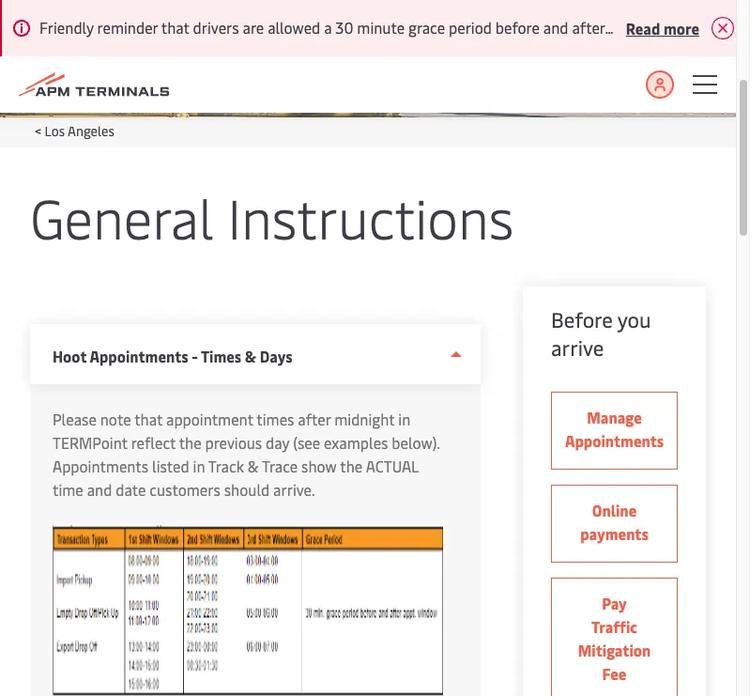 Task type: locate. For each thing, give the bounding box(es) containing it.
(see
[[293, 432, 321, 453]]

previous
[[205, 432, 262, 453]]

the
[[179, 432, 202, 453], [340, 456, 363, 476]]

midnight
[[335, 409, 395, 429]]

should
[[224, 479, 270, 500]]

0 horizontal spatial appointments
[[53, 456, 149, 476]]

termpoint
[[53, 432, 128, 453]]

in up below).
[[399, 409, 411, 429]]

times
[[257, 409, 295, 429]]

appointments inside please note that appointment times after midnight in termpoint reflect the previous day (see examples below). appointments listed in track & trace show the actual time and date customers should arrive.
[[53, 456, 149, 476]]

&
[[248, 456, 259, 476]]

pay traffic mitigation fee
[[579, 593, 651, 684]]

1 vertical spatial the
[[340, 456, 363, 476]]

online
[[593, 500, 637, 521]]

appointments up and
[[53, 456, 149, 476]]

day
[[266, 432, 290, 453]]

examples
[[324, 432, 389, 453]]

appointment
[[166, 409, 253, 429]]

appointments inside the manage appointments 'link'
[[566, 430, 665, 451]]

the down appointment
[[179, 432, 202, 453]]

online payments
[[581, 500, 649, 544]]

0 horizontal spatial the
[[179, 432, 202, 453]]

listed
[[152, 456, 190, 476]]

1 horizontal spatial appointments
[[566, 430, 665, 451]]

online payments link
[[552, 485, 678, 563]]

pay
[[603, 593, 628, 614]]

1 vertical spatial in
[[193, 456, 205, 476]]

0 vertical spatial in
[[399, 409, 411, 429]]

appointments
[[566, 430, 665, 451], [53, 456, 149, 476]]

date
[[116, 479, 146, 500]]

230703 image
[[53, 525, 444, 696]]

driver information image
[[0, 0, 737, 117]]

arrive
[[552, 334, 605, 362]]

manage appointments
[[566, 407, 665, 451]]

that
[[135, 409, 163, 429]]

los
[[45, 122, 65, 140]]

instructions
[[228, 179, 514, 254]]

the down examples
[[340, 456, 363, 476]]

arrive.
[[274, 479, 315, 500]]

in left track
[[193, 456, 205, 476]]

customers
[[150, 479, 221, 500]]

0 vertical spatial appointments
[[566, 430, 665, 451]]

1 vertical spatial appointments
[[53, 456, 149, 476]]

1 horizontal spatial in
[[399, 409, 411, 429]]

<
[[35, 122, 41, 140]]

0 horizontal spatial in
[[193, 456, 205, 476]]

appointments down manage
[[566, 430, 665, 451]]

in
[[399, 409, 411, 429], [193, 456, 205, 476]]

you
[[618, 305, 652, 334]]



Task type: vqa. For each thing, say whether or not it's contained in the screenshot.
the top availability
no



Task type: describe. For each thing, give the bounding box(es) containing it.
manage appointments link
[[552, 392, 678, 470]]

general
[[30, 179, 214, 254]]

before
[[552, 305, 613, 334]]

close alert image
[[712, 17, 734, 39]]

read more button
[[627, 16, 700, 39]]

< los angeles
[[35, 122, 115, 140]]

before you arrive
[[552, 305, 652, 362]]

read more
[[627, 17, 700, 38]]

pay traffic mitigation fee link
[[552, 578, 678, 696]]

los angeles link
[[45, 122, 115, 140]]

please
[[53, 409, 97, 429]]

after
[[298, 409, 331, 429]]

read
[[627, 17, 661, 38]]

traffic
[[592, 616, 638, 637]]

show
[[302, 456, 337, 476]]

time
[[53, 479, 83, 500]]

payments
[[581, 523, 649, 544]]

fee
[[603, 663, 627, 684]]

reflect
[[131, 432, 176, 453]]

general instructions
[[30, 179, 514, 254]]

and
[[87, 479, 112, 500]]

mitigation
[[579, 640, 651, 661]]

below).
[[392, 432, 440, 453]]

note
[[100, 409, 131, 429]]

more
[[664, 17, 700, 38]]

please note that appointment times after midnight in termpoint reflect the previous day (see examples below). appointments listed in track & trace show the actual time and date customers should arrive.
[[53, 409, 440, 500]]

actual
[[366, 456, 419, 476]]

angeles
[[68, 122, 115, 140]]

1 horizontal spatial the
[[340, 456, 363, 476]]

manage
[[588, 407, 643, 428]]

track
[[208, 456, 244, 476]]

0 vertical spatial the
[[179, 432, 202, 453]]

trace
[[262, 456, 298, 476]]



